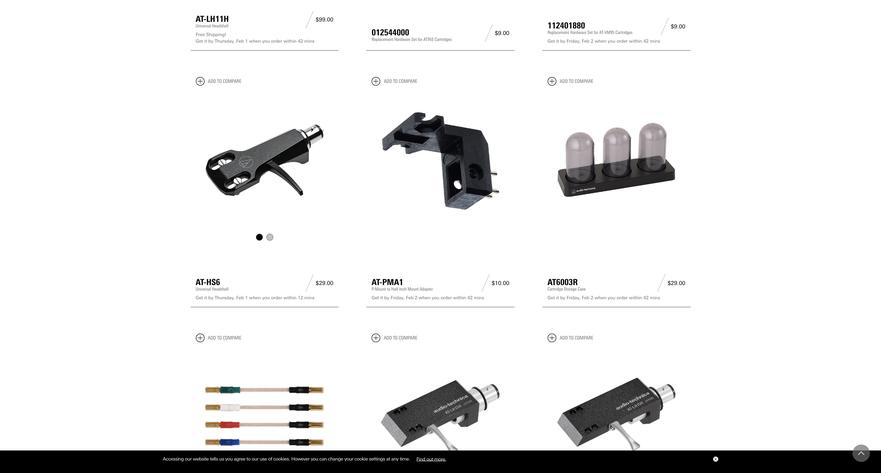Task type: locate. For each thing, give the bounding box(es) containing it.
$29.00 for at-hs6
[[316, 280, 334, 287]]

divider line image
[[304, 11, 316, 28], [659, 18, 671, 35], [483, 25, 495, 42], [304, 275, 316, 292], [480, 275, 492, 292], [656, 275, 668, 292]]

1 vertical spatial for
[[418, 37, 422, 42]]

for inside 112401880 replacement hardware set for at-vm95 cartridges
[[594, 30, 598, 35]]

universal inside at-hs6 universal headshell
[[196, 287, 211, 292]]

1 horizontal spatial cartridges
[[616, 30, 633, 35]]

more.
[[434, 457, 446, 462]]

0 horizontal spatial hardware
[[394, 37, 410, 42]]

1 horizontal spatial mount
[[408, 287, 419, 292]]

it for cartridge
[[556, 296, 559, 301]]

1 horizontal spatial for
[[594, 30, 598, 35]]

get it by friday, feb 2 when you order within 42 mins
[[548, 39, 660, 44], [372, 296, 484, 301], [548, 296, 660, 301]]

add for at6003r image at top right
[[560, 78, 568, 84]]

0 horizontal spatial $29.00
[[316, 280, 334, 287]]

0 vertical spatial $9.00
[[671, 23, 685, 30]]

1 horizontal spatial set
[[587, 30, 593, 35]]

0 horizontal spatial mount
[[375, 287, 386, 292]]

0 vertical spatial universal
[[196, 23, 211, 28]]

it down free
[[204, 39, 207, 44]]

add to compare for at pma1 image
[[384, 78, 417, 84]]

accessing our website tells us you agree to our use of cookies. however you can change your cookie settings at any time.
[[163, 457, 411, 462]]

at lh13h image
[[372, 348, 510, 474]]

set inside 112401880 replacement hardware set for at-vm95 cartridges
[[587, 30, 593, 35]]

add
[[208, 78, 216, 84], [384, 78, 392, 84], [560, 78, 568, 84], [208, 335, 216, 341], [384, 335, 392, 341], [560, 335, 568, 341]]

get down 112401880
[[548, 39, 555, 44]]

within
[[283, 39, 297, 44], [629, 39, 642, 44], [283, 296, 297, 301], [453, 296, 466, 301], [629, 296, 642, 301]]

arrow up image
[[858, 451, 865, 457]]

get it by thursday, feb 1 when you order within 12 mins
[[196, 296, 315, 301]]

at- inside 112401880 replacement hardware set for at-vm95 cartridges
[[599, 30, 605, 35]]

feb
[[236, 39, 244, 44], [582, 39, 590, 44], [236, 296, 244, 301], [406, 296, 414, 301], [582, 296, 590, 301]]

set
[[587, 30, 593, 35], [411, 37, 417, 42]]

replacement inside 012544000 replacement hardware set for at95e cartridges
[[372, 37, 393, 42]]

42
[[298, 39, 303, 44], [644, 39, 649, 44], [468, 296, 473, 301], [644, 296, 649, 301]]

0 vertical spatial thursday,
[[215, 39, 235, 44]]

1 horizontal spatial $29.00
[[668, 280, 685, 287]]

1 vertical spatial replacement
[[372, 37, 393, 42]]

set for 112401880
[[587, 30, 593, 35]]

within for hs6
[[283, 296, 297, 301]]

compare
[[223, 78, 241, 84], [399, 78, 417, 84], [575, 78, 593, 84], [223, 335, 241, 341], [399, 335, 417, 341], [575, 335, 593, 341]]

mount right inch
[[408, 287, 419, 292]]

at6003r image
[[548, 91, 685, 229]]

our left 'use'
[[252, 457, 259, 462]]

for left 'vm95'
[[594, 30, 598, 35]]

2
[[591, 39, 594, 44], [415, 296, 418, 301], [591, 296, 594, 301]]

0 vertical spatial for
[[594, 30, 598, 35]]

hardware left at95e
[[394, 37, 410, 42]]

1 vertical spatial universal
[[196, 287, 211, 292]]

get
[[196, 39, 203, 44], [548, 39, 555, 44], [196, 296, 203, 301], [372, 296, 379, 301], [548, 296, 555, 301]]

get it by friday, feb 2 when you order within 42 mins down "case"
[[548, 296, 660, 301]]

by down at-hs6 universal headshell
[[208, 296, 213, 301]]

when for hs6
[[249, 296, 261, 301]]

cartridge
[[548, 287, 563, 292]]

hs6
[[206, 278, 220, 288]]

by inside free shipping! get it by thursday, feb 1 when you order within 42 mins
[[208, 39, 213, 44]]

however
[[291, 457, 310, 462]]

hardware
[[570, 30, 586, 35], [394, 37, 410, 42]]

0 vertical spatial 1
[[245, 39, 248, 44]]

free
[[196, 32, 205, 37]]

at hs6 image
[[196, 91, 334, 229]]

to
[[217, 78, 222, 84], [393, 78, 398, 84], [569, 78, 574, 84], [387, 287, 390, 292], [217, 335, 222, 341], [393, 335, 398, 341], [569, 335, 574, 341], [247, 457, 251, 462]]

for for 012544000
[[418, 37, 422, 42]]

2 headshell from the top
[[212, 287, 228, 292]]

half-
[[391, 287, 399, 292]]

divider line image for 012544000
[[483, 25, 495, 42]]

1 inside free shipping! get it by thursday, feb 1 when you order within 42 mins
[[245, 39, 248, 44]]

friday,
[[567, 39, 581, 44], [391, 296, 405, 301], [567, 296, 581, 301]]

0 horizontal spatial cartridges
[[435, 37, 452, 42]]

add for at lh13h image
[[384, 335, 392, 341]]

at6003r cartridge storage case
[[548, 278, 586, 292]]

add to compare for at lh15h image
[[560, 335, 593, 341]]

hardware inside 012544000 replacement hardware set for at95e cartridges
[[394, 37, 410, 42]]

headshell inside at-lh11h universal headshell
[[212, 23, 228, 28]]

order for cartridge
[[617, 296, 628, 301]]

at- for at-lh11h
[[196, 14, 206, 24]]

for for 112401880
[[594, 30, 598, 35]]

0 vertical spatial headshell
[[212, 23, 228, 28]]

hardware inside 112401880 replacement hardware set for at-vm95 cartridges
[[570, 30, 586, 35]]

for inside 012544000 replacement hardware set for at95e cartridges
[[418, 37, 422, 42]]

order
[[271, 39, 282, 44], [617, 39, 628, 44], [271, 296, 282, 301], [441, 296, 452, 301], [617, 296, 628, 301]]

lh11h
[[206, 14, 229, 24]]

get for hs6
[[196, 296, 203, 301]]

1 thursday, from the top
[[215, 39, 235, 44]]

add to compare
[[208, 78, 241, 84], [384, 78, 417, 84], [560, 78, 593, 84], [208, 335, 241, 341], [384, 335, 417, 341], [560, 335, 593, 341]]

friday, down half-
[[391, 296, 405, 301]]

at-
[[196, 14, 206, 24], [599, 30, 605, 35], [196, 278, 206, 288], [372, 278, 382, 288]]

change
[[328, 457, 343, 462]]

by down cartridge
[[560, 296, 565, 301]]

mount
[[375, 287, 386, 292], [408, 287, 419, 292]]

at- inside at-pma1 p-mount to half-inch mount adapter
[[372, 278, 382, 288]]

get for pma1
[[372, 296, 379, 301]]

storage
[[564, 287, 577, 292]]

1 horizontal spatial $9.00
[[671, 23, 685, 30]]

0 vertical spatial cartridges
[[616, 30, 633, 35]]

thursday, down at-hs6 universal headshell
[[215, 296, 235, 301]]

time.
[[400, 457, 410, 462]]

thursday, inside free shipping! get it by thursday, feb 1 when you order within 42 mins
[[215, 39, 235, 44]]

0 horizontal spatial replacement
[[372, 37, 393, 42]]

feb for pma1
[[406, 296, 414, 301]]

when
[[249, 39, 261, 44], [595, 39, 607, 44], [249, 296, 261, 301], [419, 296, 431, 301], [595, 296, 607, 301]]

0 vertical spatial hardware
[[570, 30, 586, 35]]

at-hs6 universal headshell
[[196, 278, 228, 292]]

1 horizontal spatial replacement
[[548, 30, 569, 35]]

get down cartridge
[[548, 296, 555, 301]]

headshell inside at-hs6 universal headshell
[[212, 287, 228, 292]]

it down at-hs6 universal headshell
[[204, 296, 207, 301]]

2 for pma1
[[415, 296, 418, 301]]

shipping!
[[206, 32, 226, 37]]

website
[[193, 457, 209, 462]]

0 vertical spatial set
[[587, 30, 593, 35]]

by down shipping!
[[208, 39, 213, 44]]

at95e
[[423, 37, 434, 42]]

find out more. link
[[411, 454, 452, 465]]

2 $29.00 from the left
[[668, 280, 685, 287]]

$9.00
[[671, 23, 685, 30], [495, 30, 510, 37]]

mount left half-
[[375, 287, 386, 292]]

you
[[262, 39, 270, 44], [608, 39, 615, 44], [262, 296, 270, 301], [432, 296, 439, 301], [608, 296, 615, 301], [225, 457, 233, 462], [311, 457, 318, 462]]

p-
[[372, 287, 375, 292]]

0 horizontal spatial set
[[411, 37, 417, 42]]

compare for at6003r image at top right
[[575, 78, 593, 84]]

headshell
[[212, 23, 228, 28], [212, 287, 228, 292]]

get down p-
[[372, 296, 379, 301]]

1 universal from the top
[[196, 23, 211, 28]]

get it by friday, feb 2 when you order within 42 mins down adapter at the bottom
[[372, 296, 484, 301]]

cartridges
[[616, 30, 633, 35], [435, 37, 452, 42]]

1 vertical spatial headshell
[[212, 287, 228, 292]]

friday, down 112401880
[[567, 39, 581, 44]]

1 vertical spatial thursday,
[[215, 296, 235, 301]]

1 headshell from the top
[[212, 23, 228, 28]]

set left 'vm95'
[[587, 30, 593, 35]]

adapter
[[420, 287, 433, 292]]

cartridges right at95e
[[435, 37, 452, 42]]

set inside 012544000 replacement hardware set for at95e cartridges
[[411, 37, 417, 42]]

0 horizontal spatial $9.00
[[495, 30, 510, 37]]

1
[[245, 39, 248, 44], [245, 296, 248, 301]]

hardware for 112401880
[[570, 30, 586, 35]]

get down at-hs6 universal headshell
[[196, 296, 203, 301]]

$29.00 for at6003r
[[668, 280, 685, 287]]

0 horizontal spatial for
[[418, 37, 422, 42]]

cartridges right 'vm95'
[[616, 30, 633, 35]]

1 $29.00 from the left
[[316, 280, 334, 287]]

settings
[[369, 457, 385, 462]]

for left at95e
[[418, 37, 422, 42]]

mins for hs6
[[304, 296, 315, 301]]

1 horizontal spatial our
[[252, 457, 259, 462]]

1 vertical spatial 1
[[245, 296, 248, 301]]

$29.00
[[316, 280, 334, 287], [668, 280, 685, 287]]

add to compare button
[[196, 77, 241, 86], [372, 77, 417, 86], [548, 77, 593, 86], [196, 334, 241, 343], [372, 334, 417, 343], [548, 334, 593, 343]]

order inside free shipping! get it by thursday, feb 1 when you order within 42 mins
[[271, 39, 282, 44]]

1 vertical spatial $9.00
[[495, 30, 510, 37]]

accessing
[[163, 457, 184, 462]]

at- inside at-hs6 universal headshell
[[196, 278, 206, 288]]

it inside free shipping! get it by thursday, feb 1 when you order within 42 mins
[[204, 39, 207, 44]]

1 1 from the top
[[245, 39, 248, 44]]

mins inside free shipping! get it by thursday, feb 1 when you order within 42 mins
[[304, 39, 315, 44]]

cartridges inside 112401880 replacement hardware set for at-vm95 cartridges
[[616, 30, 633, 35]]

by down 112401880
[[560, 39, 565, 44]]

cookie
[[355, 457, 368, 462]]

set for 012544000
[[411, 37, 417, 42]]

mins
[[304, 39, 315, 44], [650, 39, 660, 44], [304, 296, 315, 301], [474, 296, 484, 301], [650, 296, 660, 301]]

within inside free shipping! get it by thursday, feb 1 when you order within 42 mins
[[283, 39, 297, 44]]

mins for pma1
[[474, 296, 484, 301]]

$9.00 for 012544000
[[495, 30, 510, 37]]

when for pma1
[[419, 296, 431, 301]]

1 horizontal spatial hardware
[[570, 30, 586, 35]]

112401880
[[548, 21, 585, 31]]

it down 'pma1'
[[380, 296, 383, 301]]

for
[[594, 30, 598, 35], [418, 37, 422, 42]]

option group
[[195, 232, 334, 243]]

at
[[386, 457, 390, 462]]

it down cartridge
[[556, 296, 559, 301]]

replacement
[[548, 30, 569, 35], [372, 37, 393, 42]]

add for at pma1 image
[[384, 78, 392, 84]]

0 vertical spatial replacement
[[548, 30, 569, 35]]

vm95
[[605, 30, 615, 35]]

add to compare button for at pma1 image
[[372, 77, 417, 86]]

at- inside at-lh11h universal headshell
[[196, 14, 206, 24]]

1 vertical spatial cartridges
[[435, 37, 452, 42]]

by
[[208, 39, 213, 44], [560, 39, 565, 44], [208, 296, 213, 301], [384, 296, 389, 301], [560, 296, 565, 301]]

universal inside at-lh11h universal headshell
[[196, 23, 211, 28]]

divider line image for at-pma1
[[480, 275, 492, 292]]

us
[[219, 457, 224, 462]]

our
[[185, 457, 192, 462], [252, 457, 259, 462]]

universal
[[196, 23, 211, 28], [196, 287, 211, 292]]

thursday, down shipping!
[[215, 39, 235, 44]]

1 vertical spatial set
[[411, 37, 417, 42]]

2 universal from the top
[[196, 287, 211, 292]]

it
[[204, 39, 207, 44], [556, 39, 559, 44], [204, 296, 207, 301], [380, 296, 383, 301], [556, 296, 559, 301]]

thursday,
[[215, 39, 235, 44], [215, 296, 235, 301]]

hardware left 'vm95'
[[570, 30, 586, 35]]

0 horizontal spatial our
[[185, 457, 192, 462]]

replacement inside 112401880 replacement hardware set for at-vm95 cartridges
[[548, 30, 569, 35]]

add to compare for at6108 image
[[208, 335, 241, 341]]

friday, down the 'storage'
[[567, 296, 581, 301]]

get down free
[[196, 39, 203, 44]]

order for pma1
[[441, 296, 452, 301]]

by down 'pma1'
[[384, 296, 389, 301]]

1 vertical spatial hardware
[[394, 37, 410, 42]]

set left at95e
[[411, 37, 417, 42]]

our left website
[[185, 457, 192, 462]]



Task type: describe. For each thing, give the bounding box(es) containing it.
inch
[[399, 287, 407, 292]]

cross image
[[714, 459, 717, 461]]

it for pma1
[[380, 296, 383, 301]]

$9.00 for 112401880
[[671, 23, 685, 30]]

add to compare button for at lh13h image
[[372, 334, 417, 343]]

divider line image for 112401880
[[659, 18, 671, 35]]

add to compare button for at lh15h image
[[548, 334, 593, 343]]

get it by friday, feb 2 when you order within 42 mins down 'vm95'
[[548, 39, 660, 44]]

find
[[417, 457, 425, 462]]

within for pma1
[[453, 296, 466, 301]]

out
[[427, 457, 433, 462]]

divider line image for at6003r
[[656, 275, 668, 292]]

replacement for 112401880
[[548, 30, 569, 35]]

when inside free shipping! get it by thursday, feb 1 when you order within 42 mins
[[249, 39, 261, 44]]

cartridges inside 012544000 replacement hardware set for at95e cartridges
[[435, 37, 452, 42]]

1 mount from the left
[[375, 287, 386, 292]]

get inside free shipping! get it by thursday, feb 1 when you order within 42 mins
[[196, 39, 203, 44]]

2 for cartridge
[[591, 296, 594, 301]]

by for cartridge
[[560, 296, 565, 301]]

friday, for cartridge
[[567, 296, 581, 301]]

when for cartridge
[[595, 296, 607, 301]]

at lh15h image
[[548, 348, 685, 474]]

compare for at6108 image
[[223, 335, 241, 341]]

by for hs6
[[208, 296, 213, 301]]

feb for cartridge
[[582, 296, 590, 301]]

feb for hs6
[[236, 296, 244, 301]]

add for at6108 image
[[208, 335, 216, 341]]

it for hs6
[[204, 296, 207, 301]]

tells
[[210, 457, 218, 462]]

pma1
[[382, 278, 403, 288]]

at-lh11h universal headshell
[[196, 14, 229, 28]]

at6108 image
[[196, 348, 334, 474]]

1 our from the left
[[185, 457, 192, 462]]

at6003r
[[548, 278, 578, 288]]

add to compare for at lh13h image
[[384, 335, 417, 341]]

12
[[298, 296, 303, 301]]

at pma1 image
[[372, 91, 510, 229]]

2 1 from the top
[[245, 296, 248, 301]]

mins for cartridge
[[650, 296, 660, 301]]

headshell for hs6
[[212, 287, 228, 292]]

add to compare for at6003r image at top right
[[560, 78, 593, 84]]

universal for hs6
[[196, 287, 211, 292]]

within for cartridge
[[629, 296, 642, 301]]

112401880 replacement hardware set for at-vm95 cartridges
[[548, 21, 633, 35]]

012544000 replacement hardware set for at95e cartridges
[[372, 27, 452, 42]]

to inside at-pma1 p-mount to half-inch mount adapter
[[387, 287, 390, 292]]

012544000
[[372, 27, 409, 37]]

any
[[391, 457, 399, 462]]

your
[[344, 457, 353, 462]]

2 thursday, from the top
[[215, 296, 235, 301]]

add to compare button for at6003r image at top right
[[548, 77, 593, 86]]

at-pma1 p-mount to half-inch mount adapter
[[372, 278, 433, 292]]

feb inside free shipping! get it by thursday, feb 1 when you order within 42 mins
[[236, 39, 244, 44]]

agree
[[234, 457, 245, 462]]

add to compare button for at6108 image
[[196, 334, 241, 343]]

by for pma1
[[384, 296, 389, 301]]

add for at lh15h image
[[560, 335, 568, 341]]

get it by friday, feb 2 when you order within 42 mins for pma1
[[372, 296, 484, 301]]

get for cartridge
[[548, 296, 555, 301]]

compare for at lh13h image
[[399, 335, 417, 341]]

2 our from the left
[[252, 457, 259, 462]]

case
[[578, 287, 586, 292]]

2 mount from the left
[[408, 287, 419, 292]]

at- for at-pma1
[[372, 278, 382, 288]]

hardware for 012544000
[[394, 37, 410, 42]]

find out more.
[[417, 457, 446, 462]]

compare for at pma1 image
[[399, 78, 417, 84]]

cookies.
[[273, 457, 290, 462]]

$10.00
[[492, 280, 510, 287]]

$99.00
[[316, 16, 334, 23]]

compare for at lh15h image
[[575, 335, 593, 341]]

at- for at-hs6
[[196, 278, 206, 288]]

order for hs6
[[271, 296, 282, 301]]

it down 112401880
[[556, 39, 559, 44]]

friday, for pma1
[[391, 296, 405, 301]]

replacement for 012544000
[[372, 37, 393, 42]]

use
[[260, 457, 267, 462]]

of
[[268, 457, 272, 462]]

headshell for lh11h
[[212, 23, 228, 28]]

get it by friday, feb 2 when you order within 42 mins for cartridge
[[548, 296, 660, 301]]

you inside free shipping! get it by thursday, feb 1 when you order within 42 mins
[[262, 39, 270, 44]]

divider line image for at-lh11h
[[304, 11, 316, 28]]

free shipping! get it by thursday, feb 1 when you order within 42 mins
[[196, 32, 315, 44]]

can
[[319, 457, 327, 462]]

divider line image for at-hs6
[[304, 275, 316, 292]]

universal for lh11h
[[196, 23, 211, 28]]

42 inside free shipping! get it by thursday, feb 1 when you order within 42 mins
[[298, 39, 303, 44]]



Task type: vqa. For each thing, say whether or not it's contained in the screenshot.
42 inside Free Shipping! Get it by Thursday, Feb 1 when you order within 42 mins
yes



